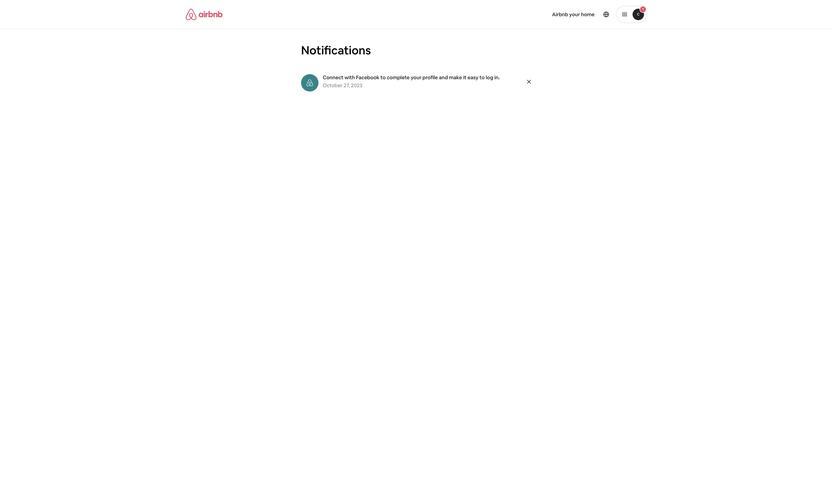 Task type: locate. For each thing, give the bounding box(es) containing it.
connect with facebook to complete your profile and make it easy to log in. october 27, 2023
[[323, 74, 500, 89]]

airbnb
[[552, 11, 569, 18]]

your
[[570, 11, 580, 18], [411, 74, 422, 81]]

1 horizontal spatial your
[[570, 11, 580, 18]]

your left profile
[[411, 74, 422, 81]]

1 horizontal spatial to
[[480, 74, 485, 81]]

your left home on the right top of the page
[[570, 11, 580, 18]]

0 horizontal spatial to
[[381, 74, 386, 81]]

to left "complete"
[[381, 74, 386, 81]]

to left log
[[480, 74, 485, 81]]

to
[[381, 74, 386, 81], [480, 74, 485, 81]]

complete
[[387, 74, 410, 81]]

1
[[643, 7, 644, 12]]

profile
[[423, 74, 438, 81]]

home
[[581, 11, 595, 18]]

0 horizontal spatial your
[[411, 74, 422, 81]]

1 button
[[617, 6, 648, 23]]

easy
[[468, 74, 479, 81]]

1 to from the left
[[381, 74, 386, 81]]

facebook
[[356, 74, 380, 81]]

october
[[323, 82, 343, 89]]

airbnb your home
[[552, 11, 595, 18]]

2 to from the left
[[480, 74, 485, 81]]

1 vertical spatial your
[[411, 74, 422, 81]]

in.
[[495, 74, 500, 81]]

0 vertical spatial your
[[570, 11, 580, 18]]

with
[[345, 74, 355, 81]]



Task type: describe. For each thing, give the bounding box(es) containing it.
make
[[449, 74, 462, 81]]

airbnb your home link
[[548, 7, 599, 22]]

notifications
[[301, 43, 371, 58]]

log
[[486, 74, 494, 81]]

27,
[[344, 82, 350, 89]]

and
[[439, 74, 448, 81]]

2023
[[351, 82, 363, 89]]

your inside the connect with facebook to complete your profile and make it easy to log in. october 27, 2023
[[411, 74, 422, 81]]

it
[[463, 74, 467, 81]]

profile element
[[425, 0, 648, 29]]

your inside profile "element"
[[570, 11, 580, 18]]

connect
[[323, 74, 344, 81]]



Task type: vqa. For each thing, say whether or not it's contained in the screenshot.
first Paris, from the bottom
no



